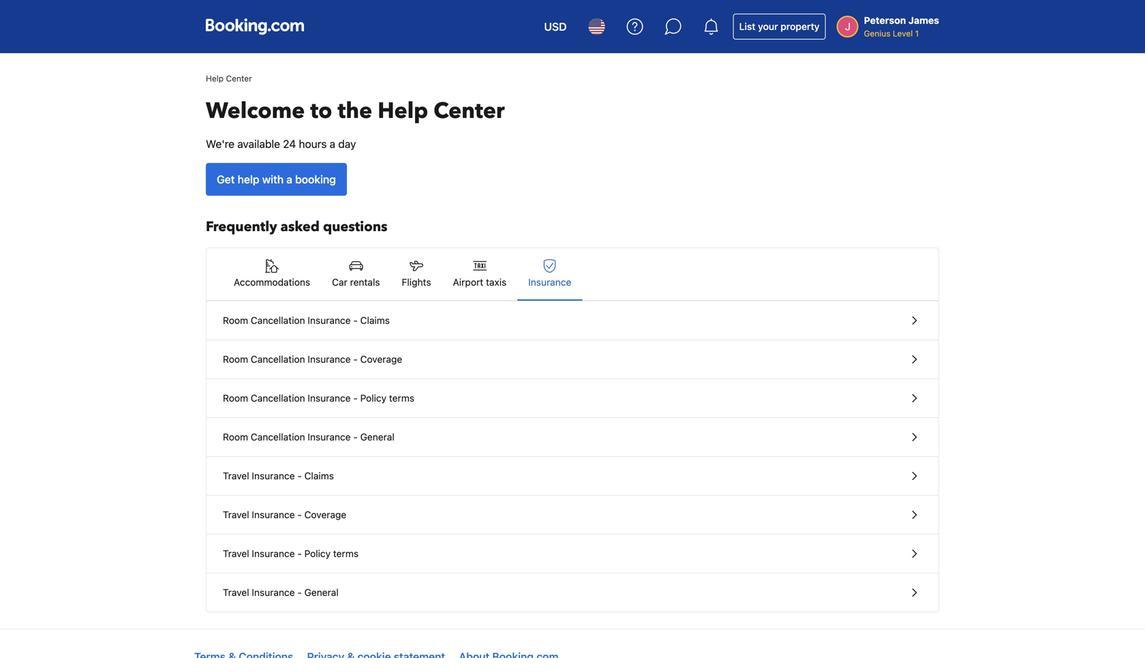 Task type: vqa. For each thing, say whether or not it's contained in the screenshot.
USD
yes



Task type: describe. For each thing, give the bounding box(es) containing it.
travel for travel insurance - claims
[[223, 470, 249, 482]]

room for room cancellation insurance - claims
[[223, 315, 248, 326]]

travel insurance - general
[[223, 587, 339, 598]]

a inside button
[[287, 173, 293, 186]]

- down travel insurance - policy terms in the bottom of the page
[[298, 587, 302, 598]]

room cancellation insurance - general
[[223, 431, 395, 443]]

flights button
[[391, 248, 442, 300]]

questions
[[323, 218, 388, 236]]

list your property link
[[734, 14, 826, 40]]

room cancellation insurance - coverage button
[[207, 340, 939, 379]]

hours
[[299, 137, 327, 150]]

1 horizontal spatial center
[[434, 96, 505, 126]]

taxis
[[486, 277, 507, 288]]

get
[[217, 173, 235, 186]]

airport taxis button
[[442, 248, 518, 300]]

0 vertical spatial policy
[[361, 393, 387, 404]]

property
[[781, 21, 820, 32]]

- down 'car rentals'
[[354, 315, 358, 326]]

room cancellation insurance - policy terms button
[[207, 379, 939, 418]]

travel insurance - claims
[[223, 470, 334, 482]]

insurance down travel insurance - claims
[[252, 509, 295, 520]]

room cancellation insurance - claims button
[[207, 302, 939, 340]]

insurance down the room cancellation insurance - coverage
[[308, 393, 351, 404]]

with
[[262, 173, 284, 186]]

flights
[[402, 277, 431, 288]]

booking.com online hotel reservations image
[[206, 18, 304, 35]]

1
[[916, 29, 920, 38]]

the
[[338, 96, 372, 126]]

rentals
[[350, 277, 380, 288]]

accommodations
[[234, 277, 310, 288]]

get help with a booking button
[[206, 163, 347, 196]]

asked
[[281, 218, 320, 236]]

peterson
[[865, 15, 907, 26]]

cancellation for room cancellation insurance - claims
[[251, 315, 305, 326]]

0 horizontal spatial terms
[[333, 548, 359, 559]]

insurance down car
[[308, 315, 351, 326]]

genius
[[865, 29, 891, 38]]

car
[[332, 277, 348, 288]]

room for room cancellation insurance - coverage
[[223, 354, 248, 365]]

insurance up travel insurance - coverage
[[252, 470, 295, 482]]

frequently asked questions
[[206, 218, 388, 236]]

travel insurance - policy terms
[[223, 548, 359, 559]]

peterson james genius level 1
[[865, 15, 940, 38]]

room for room cancellation insurance - policy terms
[[223, 393, 248, 404]]

day
[[339, 137, 356, 150]]

travel insurance - policy terms button
[[207, 535, 939, 574]]

travel insurance - coverage button
[[207, 496, 939, 535]]

claims inside travel insurance - claims button
[[305, 470, 334, 482]]

insurance down travel insurance - policy terms in the bottom of the page
[[252, 587, 295, 598]]

accommodations button
[[223, 248, 321, 300]]

cancellation for room cancellation insurance - general
[[251, 431, 305, 443]]

insurance down room cancellation insurance - policy terms
[[308, 431, 351, 443]]

1 horizontal spatial terms
[[389, 393, 415, 404]]

1 vertical spatial general
[[305, 587, 339, 598]]



Task type: locate. For each thing, give the bounding box(es) containing it.
a left day
[[330, 137, 336, 150]]

cancellation for room cancellation insurance - policy terms
[[251, 393, 305, 404]]

travel for travel insurance - general
[[223, 587, 249, 598]]

0 vertical spatial a
[[330, 137, 336, 150]]

get help with a booking
[[217, 173, 336, 186]]

list your property
[[740, 21, 820, 32]]

room inside 'room cancellation insurance - coverage' button
[[223, 354, 248, 365]]

1 vertical spatial policy
[[305, 548, 331, 559]]

1 vertical spatial claims
[[305, 470, 334, 482]]

room cancellation insurance - claims
[[223, 315, 390, 326]]

cancellation for room cancellation insurance - coverage
[[251, 354, 305, 365]]

1 horizontal spatial help
[[378, 96, 428, 126]]

travel insurance - coverage
[[223, 509, 347, 520]]

1 room from the top
[[223, 315, 248, 326]]

help right 'the'
[[378, 96, 428, 126]]

1 horizontal spatial coverage
[[361, 354, 403, 365]]

travel up travel insurance - general
[[223, 548, 249, 559]]

room cancellation insurance - policy terms
[[223, 393, 415, 404]]

room inside 'room cancellation insurance - claims' button
[[223, 315, 248, 326]]

help
[[206, 74, 224, 83], [378, 96, 428, 126]]

0 horizontal spatial policy
[[305, 548, 331, 559]]

insurance inside button
[[529, 277, 572, 288]]

room inside room cancellation insurance - policy terms button
[[223, 393, 248, 404]]

2 room from the top
[[223, 354, 248, 365]]

cancellation up travel insurance - claims
[[251, 431, 305, 443]]

3 cancellation from the top
[[251, 393, 305, 404]]

a right with
[[287, 173, 293, 186]]

travel up travel insurance - coverage
[[223, 470, 249, 482]]

room cancellation insurance - coverage
[[223, 354, 403, 365]]

room cancellation insurance - general button
[[207, 418, 939, 457]]

travel inside travel insurance - general button
[[223, 587, 249, 598]]

help
[[238, 173, 260, 186]]

0 vertical spatial claims
[[361, 315, 390, 326]]

travel insurance - claims button
[[207, 457, 939, 496]]

0 horizontal spatial help
[[206, 74, 224, 83]]

travel for travel insurance - policy terms
[[223, 548, 249, 559]]

1 horizontal spatial general
[[361, 431, 395, 443]]

0 vertical spatial general
[[361, 431, 395, 443]]

welcome to the help center
[[206, 96, 505, 126]]

center
[[226, 74, 252, 83], [434, 96, 505, 126]]

usd button
[[536, 10, 575, 43]]

insurance up room cancellation insurance - policy terms
[[308, 354, 351, 365]]

4 cancellation from the top
[[251, 431, 305, 443]]

1 vertical spatial coverage
[[305, 509, 347, 520]]

travel inside travel insurance - policy terms button
[[223, 548, 249, 559]]

1 vertical spatial terms
[[333, 548, 359, 559]]

airport taxis
[[453, 277, 507, 288]]

claims inside 'room cancellation insurance - claims' button
[[361, 315, 390, 326]]

travel for travel insurance - coverage
[[223, 509, 249, 520]]

1 vertical spatial a
[[287, 173, 293, 186]]

insurance button
[[518, 248, 583, 300]]

list
[[740, 21, 756, 32]]

cancellation up room cancellation insurance - general
[[251, 393, 305, 404]]

claims down rentals at left top
[[361, 315, 390, 326]]

0 horizontal spatial center
[[226, 74, 252, 83]]

-
[[354, 315, 358, 326], [354, 354, 358, 365], [354, 393, 358, 404], [354, 431, 358, 443], [298, 470, 302, 482], [298, 509, 302, 520], [298, 548, 302, 559], [298, 587, 302, 598]]

4 travel from the top
[[223, 587, 249, 598]]

help center
[[206, 74, 252, 83]]

car rentals button
[[321, 248, 391, 300]]

insurance up 'room cancellation insurance - claims' button
[[529, 277, 572, 288]]

help up welcome
[[206, 74, 224, 83]]

usd
[[545, 20, 567, 33]]

1 vertical spatial help
[[378, 96, 428, 126]]

coverage
[[361, 354, 403, 365], [305, 509, 347, 520]]

travel down travel insurance - policy terms in the bottom of the page
[[223, 587, 249, 598]]

booking
[[295, 173, 336, 186]]

cancellation down "room cancellation insurance - claims"
[[251, 354, 305, 365]]

tab list containing accommodations
[[207, 248, 939, 302]]

0 vertical spatial terms
[[389, 393, 415, 404]]

your
[[759, 21, 779, 32]]

0 horizontal spatial coverage
[[305, 509, 347, 520]]

insurance up travel insurance - general
[[252, 548, 295, 559]]

travel inside 'travel insurance - coverage' button
[[223, 509, 249, 520]]

travel insurance - general button
[[207, 574, 939, 612]]

tab list
[[207, 248, 939, 302]]

claims
[[361, 315, 390, 326], [305, 470, 334, 482]]

0 horizontal spatial a
[[287, 173, 293, 186]]

room
[[223, 315, 248, 326], [223, 354, 248, 365], [223, 393, 248, 404], [223, 431, 248, 443]]

cancellation
[[251, 315, 305, 326], [251, 354, 305, 365], [251, 393, 305, 404], [251, 431, 305, 443]]

available
[[238, 137, 280, 150]]

3 travel from the top
[[223, 548, 249, 559]]

we're
[[206, 137, 235, 150]]

2 travel from the top
[[223, 509, 249, 520]]

0 horizontal spatial general
[[305, 587, 339, 598]]

4 room from the top
[[223, 431, 248, 443]]

a
[[330, 137, 336, 150], [287, 173, 293, 186]]

0 vertical spatial help
[[206, 74, 224, 83]]

room for room cancellation insurance - general
[[223, 431, 248, 443]]

- down room cancellation insurance - policy terms
[[354, 431, 358, 443]]

3 room from the top
[[223, 393, 248, 404]]

1 horizontal spatial claims
[[361, 315, 390, 326]]

to
[[311, 96, 332, 126]]

2 cancellation from the top
[[251, 354, 305, 365]]

claims down room cancellation insurance - general
[[305, 470, 334, 482]]

cancellation down accommodations
[[251, 315, 305, 326]]

frequently
[[206, 218, 277, 236]]

welcome
[[206, 96, 305, 126]]

we're available 24 hours a day
[[206, 137, 356, 150]]

- down the room cancellation insurance - coverage
[[354, 393, 358, 404]]

1 horizontal spatial a
[[330, 137, 336, 150]]

1 horizontal spatial policy
[[361, 393, 387, 404]]

1 travel from the top
[[223, 470, 249, 482]]

terms
[[389, 393, 415, 404], [333, 548, 359, 559]]

1 cancellation from the top
[[251, 315, 305, 326]]

car rentals
[[332, 277, 380, 288]]

room inside room cancellation insurance - general button
[[223, 431, 248, 443]]

0 horizontal spatial claims
[[305, 470, 334, 482]]

general
[[361, 431, 395, 443], [305, 587, 339, 598]]

travel
[[223, 470, 249, 482], [223, 509, 249, 520], [223, 548, 249, 559], [223, 587, 249, 598]]

airport
[[453, 277, 484, 288]]

- up room cancellation insurance - policy terms
[[354, 354, 358, 365]]

travel inside travel insurance - claims button
[[223, 470, 249, 482]]

james
[[909, 15, 940, 26]]

- up travel insurance - policy terms in the bottom of the page
[[298, 509, 302, 520]]

level
[[894, 29, 914, 38]]

- down room cancellation insurance - general
[[298, 470, 302, 482]]

0 vertical spatial coverage
[[361, 354, 403, 365]]

24
[[283, 137, 296, 150]]

1 vertical spatial center
[[434, 96, 505, 126]]

insurance
[[529, 277, 572, 288], [308, 315, 351, 326], [308, 354, 351, 365], [308, 393, 351, 404], [308, 431, 351, 443], [252, 470, 295, 482], [252, 509, 295, 520], [252, 548, 295, 559], [252, 587, 295, 598]]

policy
[[361, 393, 387, 404], [305, 548, 331, 559]]

travel down travel insurance - claims
[[223, 509, 249, 520]]

0 vertical spatial center
[[226, 74, 252, 83]]

- down travel insurance - coverage
[[298, 548, 302, 559]]



